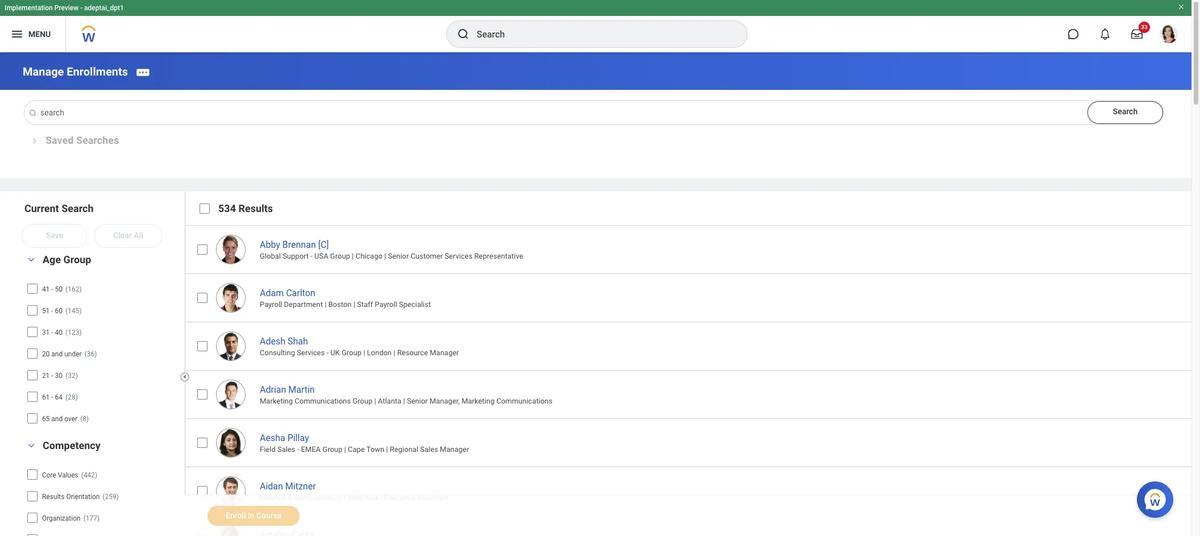 Task type: vqa. For each thing, say whether or not it's contained in the screenshot.


Task type: locate. For each thing, give the bounding box(es) containing it.
emea
[[301, 446, 321, 454]]

1 horizontal spatial services
[[445, 252, 473, 261]]

61 - 64
[[42, 394, 63, 402]]

mitzner
[[285, 481, 316, 492]]

0 vertical spatial results
[[239, 202, 273, 214]]

0 horizontal spatial marketing
[[260, 397, 293, 406]]

search inside button
[[1114, 107, 1138, 116]]

manager down manager, at the left bottom of the page
[[440, 446, 469, 454]]

sales
[[278, 446, 296, 454], [420, 446, 438, 454]]

aidan mitzner
[[260, 481, 316, 492]]

finance
[[260, 494, 286, 502]]

services
[[445, 252, 473, 261], [297, 349, 325, 357]]

usa
[[315, 252, 329, 261]]

chevron down image
[[24, 256, 38, 264], [24, 442, 38, 450]]

carlton
[[286, 288, 316, 299]]

martin
[[289, 384, 315, 395]]

0 horizontal spatial sales
[[278, 446, 296, 454]]

- inside abby brennan [c] list item
[[311, 252, 313, 261]]

2 sales from the left
[[420, 446, 438, 454]]

0 horizontal spatial communications
[[295, 397, 351, 406]]

2 payroll from the left
[[375, 300, 397, 309]]

2 communications from the left
[[497, 397, 553, 406]]

field
[[260, 446, 276, 454]]

senior inside adrian martin list item
[[407, 397, 428, 406]]

menu banner
[[0, 0, 1192, 52]]

services inside abby brennan [c] list item
[[445, 252, 473, 261]]

group right uk
[[342, 349, 362, 357]]

results
[[239, 202, 273, 214], [42, 493, 65, 501]]

results right 534
[[239, 202, 273, 214]]

- left usa
[[311, 252, 313, 261]]

results down core
[[42, 493, 65, 501]]

aidan mitzner link
[[260, 479, 316, 492]]

2 marketing from the left
[[462, 397, 495, 406]]

0 vertical spatial search
[[1114, 107, 1138, 116]]

sales down aesha pillay
[[278, 446, 296, 454]]

chevron down image left competency
[[24, 442, 38, 450]]

search image
[[28, 108, 37, 118]]

0 horizontal spatial services
[[297, 349, 325, 357]]

list item
[[185, 515, 1201, 536]]

chevron down image left age
[[24, 256, 38, 264]]

(162)
[[65, 285, 82, 293]]

- inside aesha pillay list item
[[297, 446, 299, 454]]

65
[[42, 415, 50, 423]]

1 chevron down image from the top
[[24, 256, 38, 264]]

group left atlanta
[[353, 397, 373, 406]]

uk
[[331, 349, 340, 357]]

0 vertical spatial senior
[[388, 252, 409, 261]]

1 vertical spatial senior
[[407, 397, 428, 406]]

group inside aesha pillay list item
[[323, 446, 343, 454]]

group right usa
[[330, 252, 350, 261]]

sales right regional
[[420, 446, 438, 454]]

- inside adesh shah list item
[[327, 349, 329, 357]]

group for abby brennan [c]
[[330, 252, 350, 261]]

and right 20
[[51, 350, 63, 358]]

group inside adesh shah list item
[[342, 349, 362, 357]]

40
[[55, 329, 63, 337]]

brennan
[[283, 239, 316, 250]]

(442)
[[81, 472, 97, 479]]

atlanta
[[378, 397, 402, 406]]

| right york at the left bottom
[[381, 494, 383, 502]]

competency group
[[23, 439, 179, 536]]

abby brennan [c] list item
[[185, 225, 1201, 273]]

534
[[218, 202, 236, 214]]

1 horizontal spatial marketing
[[462, 397, 495, 406]]

0 vertical spatial and
[[51, 350, 63, 358]]

senior
[[388, 252, 409, 261], [407, 397, 428, 406]]

51
[[42, 307, 50, 315]]

york
[[364, 494, 379, 502]]

group inside abby brennan [c] list item
[[330, 252, 350, 261]]

core
[[42, 472, 56, 479]]

1 horizontal spatial search
[[1114, 107, 1138, 116]]

1 and from the top
[[51, 350, 63, 358]]

(36)
[[85, 350, 97, 358]]

1 vertical spatial and
[[51, 415, 63, 423]]

[c]
[[318, 239, 329, 250]]

department
[[284, 300, 323, 309]]

services down shah
[[297, 349, 325, 357]]

30
[[55, 372, 63, 380]]

customer
[[411, 252, 443, 261]]

1 vertical spatial chevron down image
[[24, 442, 38, 450]]

adam
[[260, 288, 284, 299]]

2 chevron down image from the top
[[24, 442, 38, 450]]

group right age
[[63, 254, 91, 266]]

(123)
[[65, 329, 82, 337]]

31 - 40
[[42, 329, 63, 337]]

values
[[58, 472, 78, 479]]

group
[[330, 252, 350, 261], [63, 254, 91, 266], [342, 349, 362, 357], [353, 397, 373, 406], [323, 446, 343, 454]]

|
[[352, 252, 354, 261], [385, 252, 386, 261], [325, 300, 327, 309], [354, 300, 355, 309], [364, 349, 365, 357], [394, 349, 396, 357], [375, 397, 376, 406], [404, 397, 405, 406], [344, 446, 346, 454], [386, 446, 388, 454], [344, 494, 346, 502], [381, 494, 383, 502]]

london
[[367, 349, 392, 357]]

payroll
[[260, 300, 282, 309], [375, 300, 397, 309]]

1 vertical spatial manager
[[440, 446, 469, 454]]

chevron down image for age group
[[24, 256, 38, 264]]

50
[[55, 285, 63, 293]]

1 horizontal spatial results
[[239, 202, 273, 214]]

senior left customer
[[388, 252, 409, 261]]

adesh
[[260, 336, 286, 347]]

0 vertical spatial manager
[[430, 349, 459, 357]]

field sales - emea group   |   cape town   |   regional sales manager
[[260, 446, 469, 454]]

payroll right staff
[[375, 300, 397, 309]]

payroll down adam
[[260, 300, 282, 309]]

| right atlanta
[[404, 397, 405, 406]]

1 vertical spatial search
[[62, 202, 94, 214]]

results inside competency tree
[[42, 493, 65, 501]]

adesh shah link
[[260, 334, 308, 347]]

1 horizontal spatial sales
[[420, 446, 438, 454]]

-
[[80, 4, 83, 12], [311, 252, 313, 261], [51, 285, 53, 293], [51, 307, 53, 315], [51, 329, 53, 337], [327, 349, 329, 357], [51, 372, 53, 380], [51, 394, 53, 402], [297, 446, 299, 454]]

group right emea in the left bottom of the page
[[323, 446, 343, 454]]

0 vertical spatial services
[[445, 252, 473, 261]]

menu button
[[0, 16, 66, 52]]

0 horizontal spatial payroll
[[260, 300, 282, 309]]

age group
[[43, 254, 91, 266]]

manager inside aesha pillay list item
[[440, 446, 469, 454]]

60
[[55, 307, 63, 315]]

- left uk
[[327, 349, 329, 357]]

1 vertical spatial results
[[42, 493, 65, 501]]

services inside adesh shah list item
[[297, 349, 325, 357]]

1 horizontal spatial communications
[[497, 397, 553, 406]]

2 and from the top
[[51, 415, 63, 423]]

chevron down image inside age group group
[[24, 256, 38, 264]]

- right "preview"
[[80, 4, 83, 12]]

marketing down the adrian
[[260, 397, 293, 406]]

- down pillay
[[297, 446, 299, 454]]

33
[[1142, 24, 1148, 30]]

search image
[[457, 27, 470, 41]]

1 vertical spatial services
[[297, 349, 325, 357]]

manager right the resource
[[430, 349, 459, 357]]

manager,
[[430, 397, 460, 406]]

0 vertical spatial chevron down image
[[24, 256, 38, 264]]

senior left manager, at the left bottom of the page
[[407, 397, 428, 406]]

search
[[1114, 107, 1138, 116], [62, 202, 94, 214]]

search button
[[1088, 101, 1164, 124]]

manager
[[430, 349, 459, 357], [440, 446, 469, 454]]

Manage Enrollments text field
[[24, 101, 1165, 124]]

preview
[[54, 4, 79, 12]]

chevron down image inside "competency" group
[[24, 442, 38, 450]]

| left staff
[[354, 300, 355, 309]]

0 horizontal spatial results
[[42, 493, 65, 501]]

under
[[64, 350, 82, 358]]

and
[[51, 350, 63, 358], [51, 415, 63, 423]]

20
[[42, 350, 50, 358]]

adam carlton
[[260, 288, 316, 299]]

staff
[[357, 300, 373, 309]]

communications
[[295, 397, 351, 406], [497, 397, 553, 406]]

marketing right manager, at the left bottom of the page
[[462, 397, 495, 406]]

menu
[[28, 29, 51, 38]]

services right customer
[[445, 252, 473, 261]]

1 horizontal spatial payroll
[[375, 300, 397, 309]]

0 horizontal spatial search
[[62, 202, 94, 214]]

and right 65
[[51, 415, 63, 423]]

(259)
[[103, 493, 119, 501]]

resource
[[397, 349, 428, 357]]



Task type: describe. For each thing, give the bounding box(es) containing it.
administration
[[294, 494, 342, 502]]

adesh shah list item
[[185, 322, 1201, 370]]

representative
[[475, 252, 524, 261]]

adam carlton link
[[260, 285, 316, 299]]

- inside the menu banner
[[80, 4, 83, 12]]

33 button
[[1125, 22, 1151, 47]]

adeptai_dpt1
[[84, 4, 124, 12]]

adesh shah
[[260, 336, 308, 347]]

| right town
[[386, 446, 388, 454]]

- right 31
[[51, 329, 53, 337]]

implementation
[[5, 4, 53, 12]]

61
[[42, 394, 50, 402]]

close environment banner image
[[1179, 3, 1186, 10]]

age group tree
[[27, 279, 175, 428]]

organization
[[42, 515, 81, 523]]

finance & administration   |   new york   |   executive assistant
[[260, 494, 449, 502]]

aesha pillay list item
[[185, 419, 1201, 467]]

adrian martin
[[260, 384, 315, 395]]

51 - 60
[[42, 307, 63, 315]]

adam carlton list item
[[185, 273, 1201, 322]]

(32)
[[65, 372, 78, 380]]

21
[[42, 372, 50, 380]]

- right 61
[[51, 394, 53, 402]]

pillay
[[288, 433, 309, 444]]

(145)
[[65, 307, 82, 315]]

age
[[43, 254, 61, 266]]

inbox large image
[[1132, 28, 1143, 40]]

| left boston
[[325, 300, 327, 309]]

consulting services - uk group   |   london   |   resource manager
[[260, 349, 459, 357]]

current search
[[24, 202, 94, 214]]

and for 65
[[51, 415, 63, 423]]

town
[[367, 446, 385, 454]]

65 and over
[[42, 415, 77, 423]]

(28)
[[65, 394, 78, 402]]

manage enrollments link
[[23, 65, 128, 78]]

| right chicago on the top left of the page
[[385, 252, 386, 261]]

enrollments
[[67, 65, 128, 78]]

aesha pillay
[[260, 433, 309, 444]]

aidan mitzner list item
[[185, 467, 1201, 515]]

adrian martin list item
[[185, 370, 1201, 419]]

aesha
[[260, 433, 285, 444]]

marketing communications group   |   atlanta   |   senior manager, marketing communications
[[260, 397, 553, 406]]

justify image
[[10, 27, 24, 41]]

(177)
[[83, 515, 100, 523]]

abby brennan [c]
[[260, 239, 329, 250]]

adrian martin link
[[260, 382, 315, 395]]

| left atlanta
[[375, 397, 376, 406]]

&
[[288, 494, 292, 502]]

implementation preview -   adeptai_dpt1
[[5, 4, 124, 12]]

results orientation
[[42, 493, 100, 501]]

age group group
[[23, 253, 179, 431]]

consulting
[[260, 349, 295, 357]]

1 payroll from the left
[[260, 300, 282, 309]]

| left cape
[[344, 446, 346, 454]]

64
[[55, 394, 63, 402]]

Search Workday  search field
[[477, 22, 724, 47]]

and for 20
[[51, 350, 63, 358]]

current
[[24, 202, 59, 214]]

- right 21
[[51, 372, 53, 380]]

group inside adrian martin list item
[[353, 397, 373, 406]]

notifications large image
[[1100, 28, 1112, 40]]

abby
[[260, 239, 280, 250]]

cape
[[348, 446, 365, 454]]

shah
[[288, 336, 308, 347]]

| left new
[[344, 494, 346, 502]]

group for adesh shah
[[342, 349, 362, 357]]

31
[[42, 329, 50, 337]]

aesha pillay link
[[260, 430, 309, 444]]

payroll department   |   boston   |   staff payroll specialist
[[260, 300, 431, 309]]

executive
[[385, 494, 416, 502]]

profile logan mcneil image
[[1161, 25, 1179, 46]]

global support - usa group   |   chicago   |   senior customer services representative
[[260, 252, 524, 261]]

aidan
[[260, 481, 283, 492]]

orientation
[[66, 493, 100, 501]]

competency tree
[[27, 465, 175, 536]]

chicago
[[356, 252, 383, 261]]

core values
[[42, 472, 78, 479]]

group inside group
[[63, 254, 91, 266]]

competency button
[[43, 440, 101, 452]]

manager inside adesh shah list item
[[430, 349, 459, 357]]

41
[[42, 285, 50, 293]]

assistant
[[418, 494, 449, 502]]

| right london
[[394, 349, 396, 357]]

1 communications from the left
[[295, 397, 351, 406]]

- right "51"
[[51, 307, 53, 315]]

Search search field
[[23, 101, 1165, 124]]

specialist
[[399, 300, 431, 309]]

over
[[64, 415, 77, 423]]

chevron down image for competency
[[24, 442, 38, 450]]

age group button
[[43, 254, 91, 266]]

competency
[[43, 440, 101, 452]]

- right 41
[[51, 285, 53, 293]]

1 marketing from the left
[[260, 397, 293, 406]]

534 results
[[218, 202, 273, 214]]

adrian
[[260, 384, 286, 395]]

| left chicago on the top left of the page
[[352, 252, 354, 261]]

1 sales from the left
[[278, 446, 296, 454]]

manage enrollments
[[23, 65, 128, 78]]

boston
[[329, 300, 352, 309]]

manage
[[23, 65, 64, 78]]

abby brennan [c] link
[[260, 237, 329, 250]]

filter search field
[[23, 202, 187, 536]]

senior inside abby brennan [c] list item
[[388, 252, 409, 261]]

search inside filter search field
[[62, 202, 94, 214]]

21 - 30
[[42, 372, 63, 380]]

group for aesha pillay
[[323, 446, 343, 454]]

new
[[348, 494, 363, 502]]

manage enrollments main content
[[0, 52, 1201, 536]]

| left london
[[364, 349, 365, 357]]



